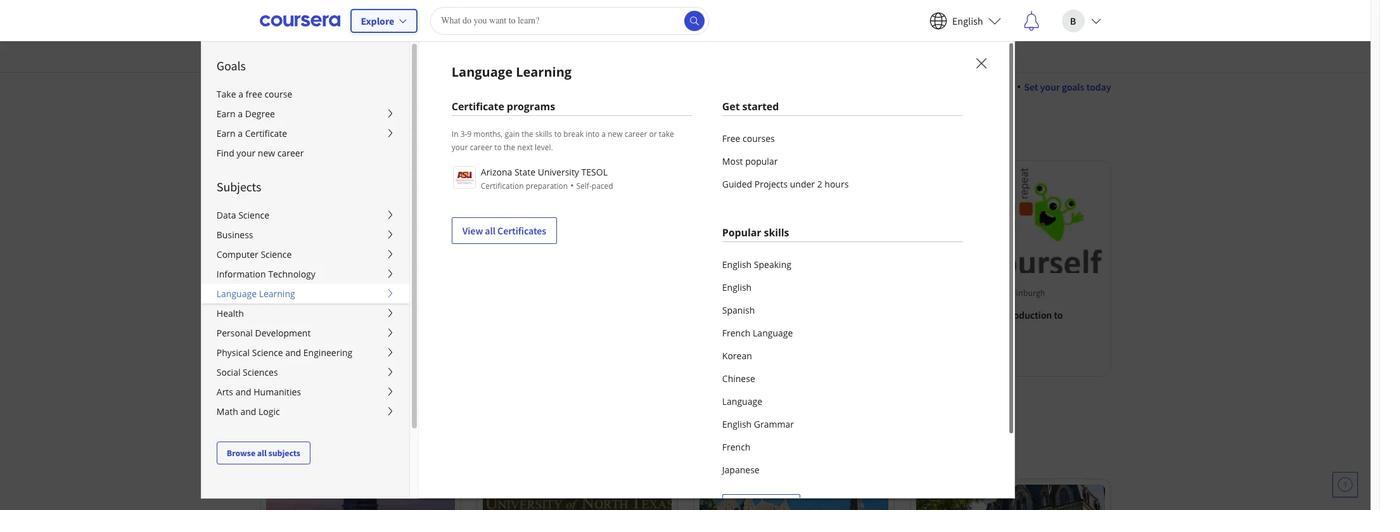 Task type: vqa. For each thing, say whether or not it's contained in the screenshot.
your
yes



Task type: locate. For each thing, give the bounding box(es) containing it.
0 horizontal spatial your
[[237, 147, 256, 159]]

english left "grammar"
[[723, 418, 752, 430]]

1 vertical spatial certificate
[[245, 127, 287, 139]]

0 vertical spatial list
[[723, 127, 963, 196]]

1 horizontal spatial learning
[[516, 63, 572, 81]]

2 french from the top
[[723, 441, 751, 453]]

1 french from the top
[[723, 327, 751, 339]]

certificates
[[498, 224, 547, 237]]

english for english grammar
[[723, 418, 752, 430]]

english inside button
[[953, 14, 983, 27]]

skills up level.
[[535, 129, 552, 139]]

earn a certificate
[[217, 127, 287, 139]]

and down development
[[285, 347, 301, 359]]

to right introduction
[[1054, 308, 1063, 321]]

degree for earn your degree
[[333, 448, 385, 471]]

view all certificates link
[[452, 217, 557, 244]]

arizona
[[481, 166, 512, 178]]

science inside popup button
[[252, 347, 283, 359]]

of up for
[[765, 287, 773, 298]]

career left or
[[625, 129, 647, 139]]

language learning inside menu item
[[452, 63, 572, 81]]

degree inside main content
[[333, 448, 385, 471]]

cybersecurity for everyone
[[705, 308, 820, 321]]

1 horizontal spatial skills
[[764, 226, 789, 240]]

1 vertical spatial all
[[257, 448, 267, 459]]

1 vertical spatial french
[[723, 441, 751, 453]]

0 vertical spatial skills
[[535, 129, 552, 139]]

course up chinese
[[705, 353, 730, 365]]

a inside earn a certificate popup button
[[238, 127, 243, 139]]

1 horizontal spatial get
[[723, 100, 740, 113]]

started
[[288, 130, 342, 153]]

1 vertical spatial new
[[258, 147, 275, 159]]

a up the earn a certificate
[[238, 108, 243, 120]]

english up spanish
[[723, 281, 752, 293]]

language learning up certificate programs in the left top of the page
[[452, 63, 572, 81]]

2 horizontal spatial career
[[625, 129, 647, 139]]

degree inside popup button
[[245, 108, 275, 120]]

0 vertical spatial and
[[285, 347, 301, 359]]

certificate inside popup button
[[245, 127, 287, 139]]

data science
[[217, 209, 269, 221]]

under
[[790, 178, 815, 190]]

university inside arizona state university tesol certification preparation • self-paced
[[538, 166, 579, 178]]

1 vertical spatial language learning
[[217, 288, 295, 300]]

most popular
[[723, 155, 778, 167]]

1 horizontal spatial of
[[998, 287, 1005, 298]]

french down cybersecurity
[[723, 327, 751, 339]]

browse all subjects button
[[217, 442, 311, 465]]

and left logic
[[240, 406, 256, 418]]

0 horizontal spatial new
[[258, 147, 275, 159]]

english for 'english' link
[[723, 281, 752, 293]]

get
[[723, 100, 740, 113], [260, 130, 285, 153]]

get inside language learning menu item
[[723, 100, 740, 113]]

english link
[[723, 276, 963, 299]]

earn right browse
[[260, 448, 293, 471]]

your inside explore menu element
[[237, 147, 256, 159]]

english up close image
[[953, 14, 983, 27]]

course for princeton
[[271, 353, 297, 365]]

new down the earn a certificate
[[258, 147, 275, 159]]

1 horizontal spatial to
[[554, 129, 562, 139]]

math and logic button
[[201, 402, 409, 422]]

gain
[[505, 129, 520, 139]]

free
[[429, 130, 461, 153], [723, 132, 741, 145], [493, 173, 510, 184], [710, 173, 727, 184]]

the down gain
[[504, 142, 515, 153]]

2 vertical spatial to
[[1054, 308, 1063, 321]]

degree down take a free course
[[245, 108, 275, 120]]

0 horizontal spatial degree
[[245, 108, 275, 120]]

0 vertical spatial all
[[485, 224, 496, 237]]

university
[[538, 166, 579, 178], [330, 287, 368, 298], [726, 287, 763, 298], [959, 287, 996, 298]]

career down earn a certificate popup button
[[278, 147, 304, 159]]

1 vertical spatial learning
[[259, 288, 295, 300]]

and inside math and logic dropdown button
[[240, 406, 256, 418]]

1 vertical spatial the
[[504, 142, 515, 153]]

french link
[[723, 436, 963, 459]]

get inside main content
[[260, 130, 285, 153]]

learning up programs
[[516, 63, 572, 81]]

earn for earn a certificate
[[217, 127, 236, 139]]

None search field
[[431, 7, 709, 35]]

view
[[463, 224, 483, 237]]

a inside take a free course link
[[238, 88, 243, 100]]

1 horizontal spatial new
[[608, 129, 623, 139]]

0 vertical spatial language learning
[[452, 63, 572, 81]]

view all certificates list
[[452, 165, 692, 244]]

0 horizontal spatial all
[[257, 448, 267, 459]]

earn your degree
[[260, 448, 385, 471]]

all
[[485, 224, 496, 237], [257, 448, 267, 459]]

1 horizontal spatial language learning
[[452, 63, 572, 81]]

1 vertical spatial get
[[260, 130, 285, 153]]

earn down take
[[217, 108, 236, 120]]

0 horizontal spatial get
[[260, 130, 285, 153]]

2 vertical spatial science
[[252, 347, 283, 359]]

all inside button
[[257, 448, 267, 459]]

2 course from the left
[[705, 353, 730, 365]]

2 list from the top
[[723, 254, 963, 510]]

certificate up find your new career
[[245, 127, 287, 139]]

all inside list
[[485, 224, 496, 237]]

career inside explore menu element
[[278, 147, 304, 159]]

take a free course
[[217, 88, 292, 100]]

learning down information technology
[[259, 288, 295, 300]]

find
[[217, 147, 234, 159]]

2 vertical spatial and
[[240, 406, 256, 418]]

courses
[[464, 130, 523, 153]]

chinese
[[723, 373, 755, 385]]

and right the arts
[[236, 386, 251, 398]]

technology
[[268, 268, 316, 280]]

social
[[217, 366, 241, 378]]

language learning
[[452, 63, 572, 81], [217, 288, 295, 300]]

physical
[[217, 347, 250, 359]]

0 vertical spatial science
[[238, 209, 269, 221]]

explore button
[[350, 9, 418, 33]]

next
[[517, 142, 533, 153]]

career down months,
[[470, 142, 493, 153]]

math and logic
[[217, 406, 280, 418]]

0 horizontal spatial career
[[278, 147, 304, 159]]

earn a degree
[[217, 108, 275, 120]]

2 horizontal spatial to
[[1054, 308, 1063, 321]]

course
[[271, 353, 297, 365], [705, 353, 730, 365]]

•
[[571, 179, 574, 191]]

projects
[[755, 178, 788, 190]]

preparation
[[526, 181, 568, 191]]

career
[[625, 129, 647, 139], [470, 142, 493, 153], [278, 147, 304, 159]]

1 horizontal spatial all
[[485, 224, 496, 237]]

language down information
[[217, 288, 257, 300]]

a inside earn a degree popup button
[[238, 108, 243, 120]]

get down earn a degree
[[260, 130, 285, 153]]

b button
[[1052, 0, 1112, 41]]

a left free
[[238, 88, 243, 100]]

university up preparation
[[538, 166, 579, 178]]

earn
[[217, 108, 236, 120], [217, 127, 236, 139], [260, 448, 293, 471]]

language down for
[[753, 327, 793, 339]]

english
[[953, 14, 983, 27], [723, 259, 752, 271], [723, 281, 752, 293], [723, 418, 752, 430]]

1 vertical spatial to
[[495, 142, 502, 153]]

your down 3-
[[452, 142, 468, 153]]

0 vertical spatial certificate
[[452, 100, 504, 113]]

english down popular
[[723, 259, 752, 271]]

0 vertical spatial earn
[[217, 108, 236, 120]]

browse all subjects
[[227, 448, 300, 459]]

2 vertical spatial earn
[[260, 448, 293, 471]]

close image
[[973, 55, 989, 71], [973, 55, 989, 71], [973, 55, 989, 71], [973, 55, 989, 71], [973, 55, 989, 71], [974, 55, 990, 72]]

0 vertical spatial to
[[554, 129, 562, 139]]

a right the into at the top left of the page
[[602, 129, 606, 139]]

1 horizontal spatial degree
[[333, 448, 385, 471]]

to
[[554, 129, 562, 139], [495, 142, 502, 153], [1054, 308, 1063, 321]]

1 horizontal spatial course
[[705, 353, 730, 365]]

health
[[217, 307, 244, 319]]

personal development button
[[201, 323, 409, 343]]

0 horizontal spatial of
[[765, 287, 773, 298]]

language learning menu item
[[418, 41, 1381, 510]]

1 vertical spatial earn
[[217, 127, 236, 139]]

your down the earn a certificate
[[237, 147, 256, 159]]

the up 'next'
[[522, 129, 533, 139]]

course down development
[[271, 353, 297, 365]]

degree right your
[[333, 448, 385, 471]]

learning inside "dropdown button"
[[259, 288, 295, 300]]

0 horizontal spatial course
[[271, 353, 297, 365]]

social sciences
[[217, 366, 278, 378]]

list item
[[723, 482, 963, 510]]

earn for earn your degree
[[260, 448, 293, 471]]

skills up speaking
[[764, 226, 789, 240]]

0 horizontal spatial language learning
[[217, 288, 295, 300]]

maryland,
[[774, 287, 812, 298]]

0 vertical spatial learning
[[516, 63, 572, 81]]

popular skills
[[723, 226, 789, 240]]

japanese link
[[723, 459, 963, 482]]

computer science
[[217, 248, 292, 261]]

and inside physical science and engineering popup button
[[285, 347, 301, 359]]

of left edinburgh
[[998, 287, 1005, 298]]

degrees
[[432, 49, 466, 61]]

guided projects under 2 hours
[[723, 178, 849, 190]]

french up 'japanese'
[[723, 441, 751, 453]]

0 horizontal spatial learning
[[259, 288, 295, 300]]

to left the break
[[554, 129, 562, 139]]

to inside code yourself! an introduction to programming
[[1054, 308, 1063, 321]]

science up information technology
[[261, 248, 292, 261]]

1 course from the left
[[271, 353, 297, 365]]

1 horizontal spatial your
[[452, 142, 468, 153]]

logic
[[259, 406, 280, 418]]

browse
[[227, 448, 256, 459]]

get left started
[[723, 100, 740, 113]]

9
[[467, 129, 472, 139]]

0 horizontal spatial certificate
[[245, 127, 287, 139]]

1 list from the top
[[723, 127, 963, 196]]

1 vertical spatial and
[[236, 386, 251, 398]]

0 vertical spatial new
[[608, 129, 623, 139]]

english speaking
[[723, 259, 792, 271]]

most popular link
[[723, 150, 963, 173]]

list containing free courses
[[723, 127, 963, 196]]

to down months,
[[495, 142, 502, 153]]

all right browse
[[257, 448, 267, 459]]

1 horizontal spatial certificate
[[452, 100, 504, 113]]

0 horizontal spatial skills
[[535, 129, 552, 139]]

list for get started
[[723, 127, 963, 196]]

the
[[522, 129, 533, 139], [504, 142, 515, 153]]

list containing english speaking
[[723, 254, 963, 510]]

business
[[217, 229, 253, 241]]

a down earn a degree
[[238, 127, 243, 139]]

1 horizontal spatial career
[[470, 142, 493, 153]]

months,
[[474, 129, 503, 139]]

1 horizontal spatial the
[[522, 129, 533, 139]]

science up business
[[238, 209, 269, 221]]

earn up find
[[217, 127, 236, 139]]

yourself!
[[945, 308, 983, 321]]

1 vertical spatial skills
[[764, 226, 789, 240]]

french for french language
[[723, 327, 751, 339]]

all right view
[[485, 224, 496, 237]]

paced
[[592, 181, 613, 191]]

2 of from the left
[[998, 287, 1005, 298]]

free left 9
[[429, 130, 461, 153]]

main content
[[0, 64, 1371, 510]]

science for data
[[238, 209, 269, 221]]

french language link
[[723, 322, 963, 345]]

and inside arts and humanities "popup button"
[[236, 386, 251, 398]]

language learning down information technology
[[217, 288, 295, 300]]

1 vertical spatial list
[[723, 254, 963, 510]]

computer science button
[[201, 245, 409, 264]]

language learning button
[[201, 284, 409, 304]]

in 3-9 months, gain the skills to break into a new career or take your career to the next level.
[[452, 129, 674, 153]]

free up most
[[723, 132, 741, 145]]

a for certificate
[[238, 127, 243, 139]]

degree
[[245, 108, 275, 120], [333, 448, 385, 471]]

1 vertical spatial degree
[[333, 448, 385, 471]]

subjects
[[268, 448, 300, 459]]

1 vertical spatial science
[[261, 248, 292, 261]]

What do you want to learn? text field
[[431, 7, 709, 35]]

list
[[723, 127, 963, 196], [723, 254, 963, 510]]

explore menu element
[[201, 42, 409, 465]]

earn inside main content
[[260, 448, 293, 471]]

university right princeton
[[330, 287, 368, 298]]

certificate up 9
[[452, 100, 504, 113]]

0 vertical spatial french
[[723, 327, 751, 339]]

science down personal development
[[252, 347, 283, 359]]

0 vertical spatial degree
[[245, 108, 275, 120]]

0 vertical spatial get
[[723, 100, 740, 113]]

earn for earn a degree
[[217, 108, 236, 120]]

guided projects under 2 hours link
[[723, 173, 963, 196]]

get started with these free courses
[[260, 130, 523, 153]]

new right the into at the top left of the page
[[608, 129, 623, 139]]

these
[[382, 130, 426, 153]]

0 vertical spatial the
[[522, 129, 533, 139]]

a inside in 3-9 months, gain the skills to break into a new career or take your career to the next level.
[[602, 129, 606, 139]]

close image
[[973, 55, 989, 71]]



Task type: describe. For each thing, give the bounding box(es) containing it.
sciences
[[243, 366, 278, 378]]

the university of edinburgh
[[943, 287, 1046, 298]]

3-
[[461, 129, 467, 139]]

code yourself! an introduction to programming link
[[921, 307, 1100, 338]]

language learning inside "dropdown button"
[[217, 288, 295, 300]]

more
[[299, 390, 320, 402]]

programming
[[921, 324, 981, 336]]

self-
[[577, 181, 592, 191]]

english button
[[920, 0, 1011, 41]]

information technology
[[217, 268, 316, 280]]

free courses
[[723, 132, 775, 145]]

guided
[[723, 178, 753, 190]]

and for humanities
[[236, 386, 251, 398]]

your inside in 3-9 months, gain the skills to break into a new career or take your career to the next level.
[[452, 142, 468, 153]]

into
[[586, 129, 600, 139]]

language learning group
[[201, 41, 1381, 510]]

b
[[1070, 14, 1076, 27]]

show
[[270, 390, 291, 402]]

personal
[[217, 327, 253, 339]]

free left state
[[493, 173, 510, 184]]

princeton university
[[293, 287, 368, 298]]

code yourself! an introduction to programming
[[921, 308, 1063, 336]]

courses
[[743, 132, 775, 145]]

humanities
[[254, 386, 301, 398]]

get started with these free courses collection element
[[252, 110, 1119, 428]]

science for computer
[[261, 248, 292, 261]]

park
[[843, 287, 859, 298]]

free down most
[[710, 173, 727, 184]]

get for get started with these free courses
[[260, 130, 285, 153]]

free inside list
[[723, 132, 741, 145]]

princeton
[[293, 287, 328, 298]]

data science button
[[201, 205, 409, 225]]

list item inside language learning menu item
[[723, 482, 963, 510]]

list for popular skills
[[723, 254, 963, 510]]

english for english speaking
[[723, 259, 752, 271]]

university up yourself! on the right bottom of the page
[[959, 287, 996, 298]]

edinburgh
[[1007, 287, 1046, 298]]

get started
[[723, 100, 779, 113]]

cybersecurity
[[705, 308, 764, 321]]

take
[[659, 129, 674, 139]]

degree for earn a degree
[[245, 108, 275, 120]]

arizona state university tesol certification preparation • self-paced
[[481, 166, 613, 191]]

information technology button
[[201, 264, 409, 284]]

an
[[985, 308, 996, 321]]

french language
[[723, 327, 793, 339]]

a for free
[[238, 88, 243, 100]]

french for french
[[723, 441, 751, 453]]

certificate inside language learning menu item
[[452, 100, 504, 113]]

tesol
[[582, 166, 608, 178]]

new inside in 3-9 months, gain the skills to break into a new career or take your career to the next level.
[[608, 129, 623, 139]]

spanish link
[[723, 299, 963, 322]]

earn a certificate button
[[201, 124, 409, 143]]

free courses link
[[723, 127, 963, 150]]

0 horizontal spatial to
[[495, 142, 502, 153]]

level.
[[535, 142, 553, 153]]

english speaking link
[[723, 254, 963, 276]]

english grammar
[[723, 418, 794, 430]]

programs
[[507, 100, 555, 113]]

certification
[[481, 181, 524, 191]]

math
[[217, 406, 238, 418]]

pending
[[978, 81, 1014, 93]]

speaking
[[754, 259, 792, 271]]

your
[[297, 448, 330, 471]]

learning inside menu item
[[516, 63, 572, 81]]

arts and humanities
[[217, 386, 301, 398]]

view all certificates
[[463, 224, 547, 237]]

spanish
[[723, 304, 755, 316]]

a for degree
[[238, 108, 243, 120]]

cybersecurity for everyone link
[[705, 307, 883, 322]]

started
[[743, 100, 779, 113]]

main content containing get started with these free courses
[[0, 64, 1371, 510]]

1 of from the left
[[765, 287, 773, 298]]

personal development
[[217, 327, 311, 339]]

show 8 more button
[[260, 385, 330, 407]]

online degrees
[[403, 49, 466, 61]]

language down chinese
[[723, 396, 763, 408]]

introduction
[[998, 308, 1052, 321]]

state
[[515, 166, 536, 178]]

0 horizontal spatial the
[[504, 142, 515, 153]]

show 8 more
[[270, 390, 320, 402]]

earn your degree collection element
[[252, 428, 1119, 510]]

college
[[813, 287, 841, 298]]

all for subjects
[[257, 448, 267, 459]]

for
[[766, 308, 778, 321]]

subjects
[[217, 179, 261, 195]]

physical science and engineering
[[217, 347, 353, 359]]

arts
[[217, 386, 233, 398]]

university up spanish
[[726, 287, 763, 298]]

japanese
[[723, 464, 760, 476]]

break
[[564, 129, 584, 139]]

development
[[255, 327, 311, 339]]

chinese link
[[723, 368, 963, 390]]

skills inside in 3-9 months, gain the skills to break into a new career or take your career to the next level.
[[535, 129, 552, 139]]

explore
[[361, 14, 394, 27]]

language link
[[723, 390, 963, 413]]

physical science and engineering button
[[201, 343, 409, 363]]

korean link
[[723, 345, 963, 368]]

take
[[217, 88, 236, 100]]

code
[[921, 308, 943, 321]]

and for logic
[[240, 406, 256, 418]]

engineering
[[304, 347, 353, 359]]

free
[[246, 88, 262, 100]]

university of maryland, college park
[[726, 287, 859, 298]]

8
[[293, 390, 298, 402]]

language inside "dropdown button"
[[217, 288, 257, 300]]

new inside explore menu element
[[258, 147, 275, 159]]

get for get started
[[723, 100, 740, 113]]

in
[[452, 129, 459, 139]]

coursera image
[[260, 10, 340, 31]]

most
[[723, 155, 743, 167]]

grammar
[[754, 418, 794, 430]]

all for certificates
[[485, 224, 496, 237]]

hours
[[825, 178, 849, 190]]

science for physical
[[252, 347, 283, 359]]

computer
[[217, 248, 258, 261]]

earn a degree button
[[201, 104, 409, 124]]

help center image
[[1338, 477, 1353, 493]]

find your new career
[[217, 147, 304, 159]]

language down degrees
[[452, 63, 513, 81]]

course for university
[[705, 353, 730, 365]]

partnername logo image
[[453, 166, 476, 189]]



